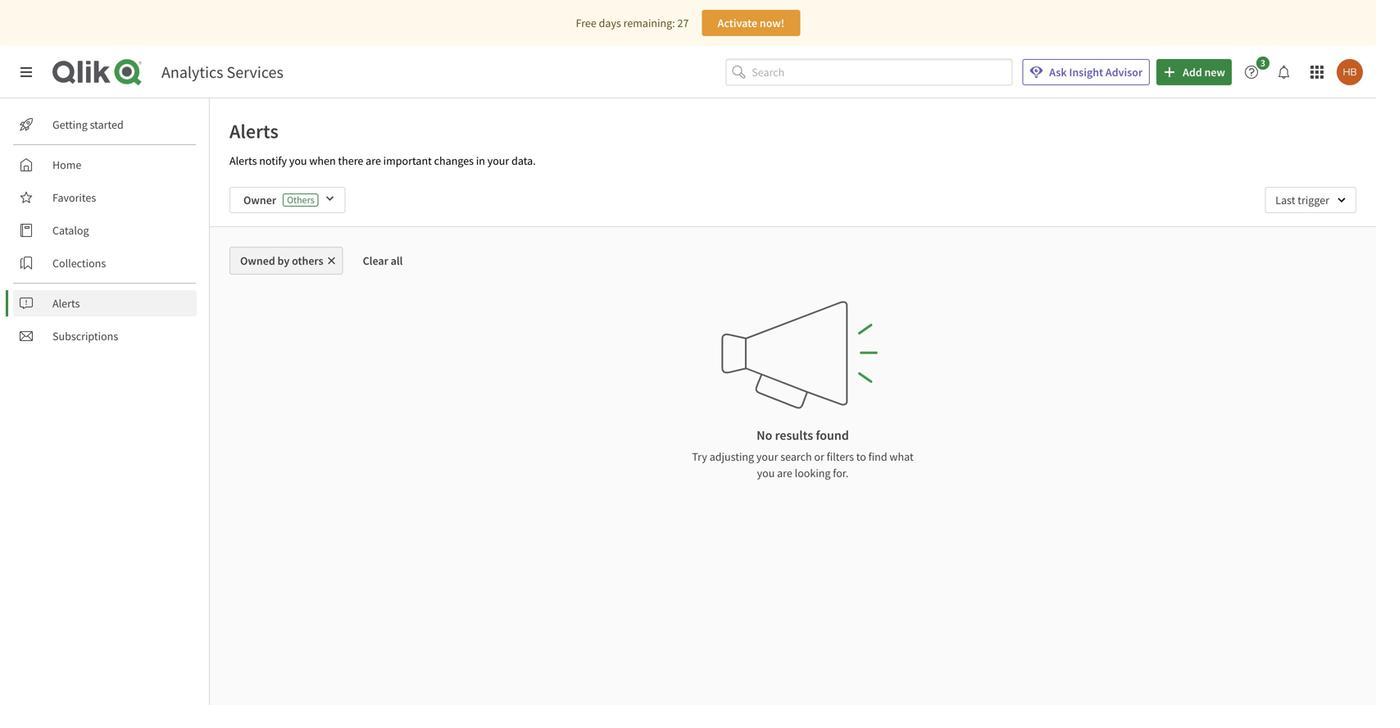 Task type: locate. For each thing, give the bounding box(es) containing it.
2 vertical spatial alerts
[[52, 296, 80, 311]]

searchbar element
[[726, 59, 1013, 86]]

add new
[[1183, 65, 1226, 80]]

0 vertical spatial alerts
[[230, 119, 279, 143]]

days
[[599, 16, 621, 30]]

alerts up subscriptions
[[52, 296, 80, 311]]

favorites
[[52, 190, 96, 205]]

clear all
[[363, 253, 403, 268]]

you left when
[[289, 153, 307, 168]]

no
[[757, 427, 773, 444]]

filters region
[[210, 174, 1376, 226]]

last
[[1276, 193, 1296, 207]]

ask insight advisor
[[1050, 65, 1143, 80]]

are inside no results found try adjusting your search or filters to find what you are looking for.
[[777, 466, 793, 480]]

howard brown image
[[1337, 59, 1363, 85]]

are down search
[[777, 466, 793, 480]]

getting started link
[[13, 111, 197, 138]]

0 vertical spatial are
[[366, 153, 381, 168]]

catalog link
[[13, 217, 197, 243]]

clear all button
[[350, 247, 416, 275]]

0 horizontal spatial your
[[488, 153, 509, 168]]

by
[[278, 253, 290, 268]]

free days remaining: 27
[[576, 16, 689, 30]]

you
[[289, 153, 307, 168], [757, 466, 775, 480]]

in
[[476, 153, 485, 168]]

0 vertical spatial you
[[289, 153, 307, 168]]

your
[[488, 153, 509, 168], [757, 449, 778, 464]]

0 vertical spatial your
[[488, 153, 509, 168]]

alerts up notify
[[230, 119, 279, 143]]

your down no
[[757, 449, 778, 464]]

your right in
[[488, 153, 509, 168]]

1 horizontal spatial are
[[777, 466, 793, 480]]

are
[[366, 153, 381, 168], [777, 466, 793, 480]]

analytics
[[162, 62, 223, 82]]

activate now! link
[[702, 10, 800, 36]]

1 vertical spatial you
[[757, 466, 775, 480]]

analytics services
[[162, 62, 284, 82]]

1 horizontal spatial your
[[757, 449, 778, 464]]

alerts left notify
[[230, 153, 257, 168]]

changes
[[434, 153, 474, 168]]

to
[[856, 449, 866, 464]]

1 vertical spatial your
[[757, 449, 778, 464]]

owned
[[240, 253, 275, 268]]

others
[[292, 253, 323, 268]]

search
[[781, 449, 812, 464]]

1 vertical spatial are
[[777, 466, 793, 480]]

3
[[1261, 57, 1266, 69]]

alerts
[[230, 119, 279, 143], [230, 153, 257, 168], [52, 296, 80, 311]]

for.
[[833, 466, 849, 480]]

activate
[[718, 16, 758, 30]]

27
[[678, 16, 689, 30]]

filters
[[827, 449, 854, 464]]

are right there
[[366, 153, 381, 168]]

home link
[[13, 152, 197, 178]]

collections
[[52, 256, 106, 271]]

1 horizontal spatial you
[[757, 466, 775, 480]]

getting started
[[52, 117, 124, 132]]

trigger
[[1298, 193, 1330, 207]]

add new button
[[1157, 59, 1232, 85]]

you down no
[[757, 466, 775, 480]]

try
[[692, 449, 707, 464]]

there
[[338, 153, 363, 168]]

new
[[1205, 65, 1226, 80]]

subscriptions link
[[13, 323, 197, 349]]

clear
[[363, 253, 388, 268]]



Task type: vqa. For each thing, say whether or not it's contained in the screenshot.
A
no



Task type: describe. For each thing, give the bounding box(es) containing it.
notify
[[259, 153, 287, 168]]

results
[[775, 427, 813, 444]]

navigation pane element
[[0, 105, 209, 356]]

alerts notify you when there are important changes in your data.
[[230, 153, 536, 168]]

insight
[[1069, 65, 1104, 80]]

collections link
[[13, 250, 197, 276]]

your inside no results found try adjusting your search or filters to find what you are looking for.
[[757, 449, 778, 464]]

1 vertical spatial alerts
[[230, 153, 257, 168]]

found
[[816, 427, 849, 444]]

advisor
[[1106, 65, 1143, 80]]

alerts link
[[13, 290, 197, 316]]

close sidebar menu image
[[20, 66, 33, 79]]

data.
[[512, 153, 536, 168]]

ask insight advisor button
[[1023, 59, 1150, 85]]

alerts inside alerts link
[[52, 296, 80, 311]]

subscriptions
[[52, 329, 118, 343]]

what
[[890, 449, 914, 464]]

adjusting
[[710, 449, 754, 464]]

0 horizontal spatial are
[[366, 153, 381, 168]]

important
[[383, 153, 432, 168]]

or
[[814, 449, 825, 464]]

3 button
[[1239, 57, 1275, 85]]

0 horizontal spatial you
[[289, 153, 307, 168]]

services
[[227, 62, 284, 82]]

activate now!
[[718, 16, 785, 30]]

catalog
[[52, 223, 89, 238]]

now!
[[760, 16, 785, 30]]

last trigger
[[1276, 193, 1330, 207]]

when
[[309, 153, 336, 168]]

no results found try adjusting your search or filters to find what you are looking for.
[[692, 427, 914, 480]]

owned by others button
[[230, 247, 343, 275]]

Last trigger field
[[1265, 187, 1357, 213]]

you inside no results found try adjusting your search or filters to find what you are looking for.
[[757, 466, 775, 480]]

Search text field
[[752, 59, 1013, 86]]

add
[[1183, 65, 1202, 80]]

home
[[52, 157, 81, 172]]

looking
[[795, 466, 831, 480]]

started
[[90, 117, 124, 132]]

ask
[[1050, 65, 1067, 80]]

owner
[[243, 193, 276, 207]]

getting
[[52, 117, 88, 132]]

favorites link
[[13, 184, 197, 211]]

find
[[869, 449, 888, 464]]

others
[[287, 193, 315, 206]]

free
[[576, 16, 597, 30]]

owned by others
[[240, 253, 323, 268]]

remaining:
[[624, 16, 675, 30]]

analytics services element
[[162, 62, 284, 82]]

all
[[391, 253, 403, 268]]



